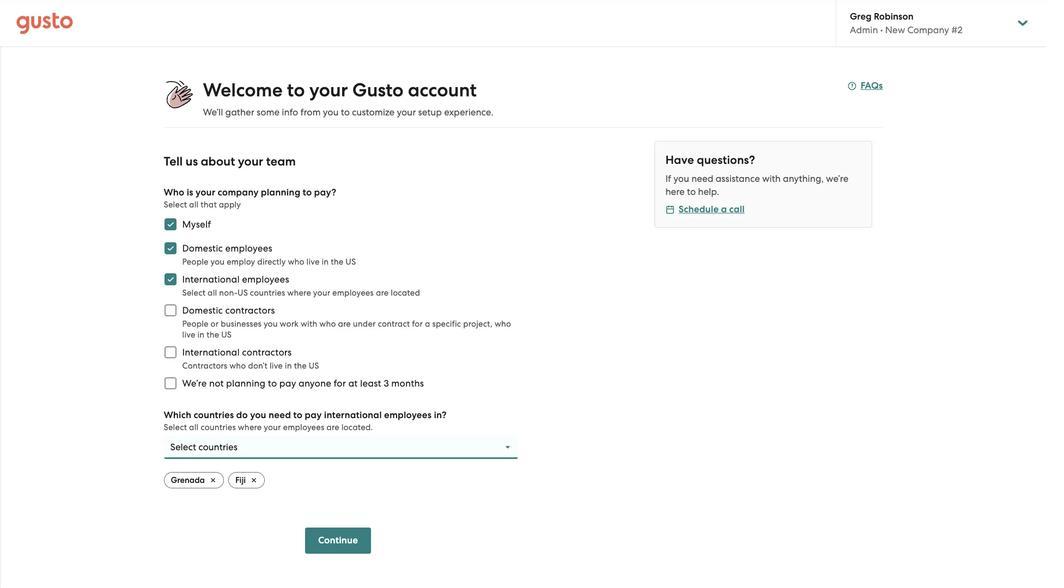 Task type: vqa. For each thing, say whether or not it's contained in the screenshot.
Hiring and onboarding tools dropdown button
no



Task type: describe. For each thing, give the bounding box(es) containing it.
which countries do you need to pay international employees in? select all countries where your employees are located.
[[164, 410, 447, 433]]

domestic for domestic employees
[[182, 243, 223, 254]]

new
[[886, 25, 906, 35]]

home image
[[16, 12, 73, 34]]

we're not planning to pay anyone for at least 3 months
[[182, 378, 424, 389]]

greg
[[850, 11, 872, 22]]

company
[[908, 25, 950, 35]]

where inside which countries do you need to pay international employees in? select all countries where your employees are located.
[[238, 423, 262, 433]]

your inside which countries do you need to pay international employees in? select all countries where your employees are located.
[[264, 423, 281, 433]]

people you employ directly who live in the us
[[182, 257, 356, 267]]

myself
[[182, 219, 211, 230]]

in inside people or businesses you work with who are under contract for a specific project, who live in the us
[[198, 330, 205, 340]]

0 vertical spatial in
[[322, 257, 329, 267]]

is
[[187, 187, 193, 198]]

select inside which countries do you need to pay international employees in? select all countries where your employees are located.
[[164, 423, 187, 433]]

need inside if you need assistance with anything, we're here to help.
[[692, 173, 714, 184]]

admin
[[850, 25, 878, 35]]

grenada link
[[164, 473, 224, 489]]

all inside which countries do you need to pay international employees in? select all countries where your employees are located.
[[189, 423, 199, 433]]

tell
[[164, 154, 183, 169]]

your left team
[[238, 154, 263, 169]]

international contractors
[[182, 347, 292, 358]]

need inside which countries do you need to pay international employees in? select all countries where your employees are located.
[[269, 410, 291, 421]]

robinson
[[874, 11, 914, 22]]

employees down we're not planning to pay anyone for at least 3 months
[[283, 423, 325, 433]]

if you need assistance with anything, we're here to help.
[[666, 173, 849, 197]]

you inside people or businesses you work with who are under contract for a specific project, who live in the us
[[264, 319, 278, 329]]

at
[[349, 378, 358, 389]]

1 vertical spatial countries
[[194, 410, 234, 421]]

select inside the who is your company planning to pay? select all that apply
[[164, 200, 187, 210]]

international
[[324, 410, 382, 421]]

continue button
[[305, 528, 371, 554]]

contractors
[[182, 361, 227, 371]]

have questions?
[[666, 153, 755, 167]]

do
[[236, 410, 248, 421]]

continue
[[318, 535, 358, 547]]

are inside people or businesses you work with who are under contract for a specific project, who live in the us
[[338, 319, 351, 329]]

setup
[[418, 107, 442, 118]]

team
[[266, 154, 296, 169]]

we're
[[826, 173, 849, 184]]

International employees checkbox
[[158, 268, 182, 292]]

account
[[408, 79, 477, 101]]

who is your company planning to pay? select all that apply
[[164, 187, 337, 210]]

1 vertical spatial select
[[182, 288, 206, 298]]

non-
[[219, 288, 238, 298]]

Domestic employees checkbox
[[158, 237, 182, 261]]

experience.
[[444, 107, 494, 118]]

a inside people or businesses you work with who are under contract for a specific project, who live in the us
[[425, 319, 430, 329]]

to up info
[[287, 79, 305, 101]]

greg robinson admin • new company #2
[[850, 11, 963, 35]]

pay?
[[314, 187, 337, 198]]

project,
[[463, 319, 493, 329]]

have
[[666, 153, 694, 167]]

Domestic contractors checkbox
[[158, 299, 182, 323]]

tell us about your team
[[164, 154, 296, 169]]

1 vertical spatial planning
[[226, 378, 266, 389]]

0 horizontal spatial for
[[334, 378, 346, 389]]

help.
[[698, 186, 720, 197]]

welcome
[[203, 79, 283, 101]]

gusto
[[352, 79, 404, 101]]

questions?
[[697, 153, 755, 167]]

contract
[[378, 319, 410, 329]]

the inside people or businesses you work with who are under contract for a specific project, who live in the us
[[207, 330, 219, 340]]

to down contractors who don't live in the us at the bottom
[[268, 378, 277, 389]]

employees up employ
[[225, 243, 273, 254]]

months
[[392, 378, 424, 389]]

1 horizontal spatial live
[[270, 361, 283, 371]]

are inside which countries do you need to pay international employees in? select all countries where your employees are located.
[[327, 423, 340, 433]]

planning inside the who is your company planning to pay? select all that apply
[[261, 187, 301, 198]]

0 vertical spatial countries
[[250, 288, 285, 298]]

from
[[301, 107, 321, 118]]

anyone
[[299, 378, 332, 389]]

to inside if you need assistance with anything, we're here to help.
[[687, 186, 696, 197]]

your inside the who is your company planning to pay? select all that apply
[[196, 187, 215, 198]]

all inside the who is your company planning to pay? select all that apply
[[189, 200, 199, 210]]

International contractors checkbox
[[158, 341, 182, 365]]

international for international employees
[[182, 274, 240, 285]]

or
[[211, 319, 219, 329]]

1 horizontal spatial where
[[287, 288, 311, 298]]

2 vertical spatial the
[[294, 361, 307, 371]]

that
[[201, 200, 217, 210]]

domestic contractors
[[182, 305, 275, 316]]



Task type: locate. For each thing, give the bounding box(es) containing it.
1 vertical spatial the
[[207, 330, 219, 340]]

all left non-
[[208, 288, 217, 298]]

0 horizontal spatial the
[[207, 330, 219, 340]]

pay
[[279, 378, 296, 389], [305, 410, 322, 421]]

1 domestic from the top
[[182, 243, 223, 254]]

3
[[384, 378, 389, 389]]

0 horizontal spatial need
[[269, 410, 291, 421]]

international up contractors
[[182, 347, 240, 358]]

2 vertical spatial in
[[285, 361, 292, 371]]

2 vertical spatial are
[[327, 423, 340, 433]]

in
[[322, 257, 329, 267], [198, 330, 205, 340], [285, 361, 292, 371]]

you right the if
[[674, 173, 690, 184]]

you
[[323, 107, 339, 118], [674, 173, 690, 184], [211, 257, 225, 267], [264, 319, 278, 329], [250, 410, 266, 421]]

grenada
[[171, 476, 205, 486]]

contractors for international contractors
[[242, 347, 292, 358]]

domestic down 'myself'
[[182, 243, 223, 254]]

who
[[164, 187, 185, 198]]

who right directly
[[288, 257, 305, 267]]

employ
[[227, 257, 255, 267]]

1 international from the top
[[182, 274, 240, 285]]

employees down months at the bottom of the page
[[384, 410, 432, 421]]

international employees
[[182, 274, 289, 285]]

you right do
[[250, 410, 266, 421]]

live up international contractors option
[[182, 330, 195, 340]]

us
[[186, 154, 198, 169]]

a left specific at the bottom left of page
[[425, 319, 430, 329]]

pay down anyone
[[305, 410, 322, 421]]

schedule
[[679, 204, 719, 215]]

1 horizontal spatial with
[[763, 173, 781, 184]]

people up international employees checkbox
[[182, 257, 209, 267]]

fiji link
[[228, 473, 265, 489]]

1 horizontal spatial a
[[721, 204, 727, 215]]

international up non-
[[182, 274, 240, 285]]

domestic up "or" at the bottom left of page
[[182, 305, 223, 316]]

faqs button
[[848, 80, 883, 93]]

1 vertical spatial in
[[198, 330, 205, 340]]

to left pay?
[[303, 187, 312, 198]]

0 vertical spatial people
[[182, 257, 209, 267]]

pay inside which countries do you need to pay international employees in? select all countries where your employees are located.
[[305, 410, 322, 421]]

people or businesses you work with who are under contract for a specific project, who live in the us
[[182, 319, 511, 340]]

1 vertical spatial domestic
[[182, 305, 223, 316]]

2 horizontal spatial live
[[307, 257, 320, 267]]

planning down team
[[261, 187, 301, 198]]

gather
[[225, 107, 254, 118]]

company
[[218, 187, 259, 198]]

your down we're not planning to pay anyone for at least 3 months
[[264, 423, 281, 433]]

1 vertical spatial need
[[269, 410, 291, 421]]

0 horizontal spatial live
[[182, 330, 195, 340]]

1 vertical spatial contractors
[[242, 347, 292, 358]]

2 vertical spatial countries
[[201, 423, 236, 433]]

your up the "that"
[[196, 187, 215, 198]]

in up contractors
[[198, 330, 205, 340]]

select down who
[[164, 200, 187, 210]]

your up people or businesses you work with who are under contract for a specific project, who live in the us
[[313, 288, 330, 298]]

where down do
[[238, 423, 262, 433]]

here
[[666, 186, 685, 197]]

0 horizontal spatial a
[[425, 319, 430, 329]]

0 vertical spatial a
[[721, 204, 727, 215]]

1 horizontal spatial in
[[285, 361, 292, 371]]

1 horizontal spatial for
[[412, 319, 423, 329]]

0 vertical spatial all
[[189, 200, 199, 210]]

to down we're not planning to pay anyone for at least 3 months
[[293, 410, 303, 421]]

the
[[331, 257, 344, 267], [207, 330, 219, 340], [294, 361, 307, 371]]

for inside people or businesses you work with who are under contract for a specific project, who live in the us
[[412, 319, 423, 329]]

select up domestic contractors checkbox
[[182, 288, 206, 298]]

Myself checkbox
[[158, 213, 182, 237]]

you right from
[[323, 107, 339, 118]]

the up we're not planning to pay anyone for at least 3 months
[[294, 361, 307, 371]]

0 horizontal spatial where
[[238, 423, 262, 433]]

who right project,
[[495, 319, 511, 329]]

in up "select all non-us countries where your employees are located"
[[322, 257, 329, 267]]

you down domestic employees
[[211, 257, 225, 267]]

with left anything,
[[763, 173, 781, 184]]

•
[[881, 25, 883, 35]]

domestic employees
[[182, 243, 273, 254]]

faqs
[[861, 80, 883, 92]]

0 horizontal spatial with
[[301, 319, 317, 329]]

select all non-us countries where your employees are located
[[182, 288, 420, 298]]

0 vertical spatial for
[[412, 319, 423, 329]]

live right don't
[[270, 361, 283, 371]]

located
[[391, 288, 420, 298]]

countries left do
[[194, 410, 234, 421]]

who down international contractors
[[230, 361, 246, 371]]

1 vertical spatial where
[[238, 423, 262, 433]]

2 people from the top
[[182, 319, 209, 329]]

with inside if you need assistance with anything, we're here to help.
[[763, 173, 781, 184]]

a left call
[[721, 204, 727, 215]]

where up "work"
[[287, 288, 311, 298]]

you inside which countries do you need to pay international employees in? select all countries where your employees are located.
[[250, 410, 266, 421]]

contractors for domestic contractors
[[225, 305, 275, 316]]

us
[[346, 257, 356, 267], [238, 288, 248, 298], [221, 330, 232, 340], [309, 361, 319, 371]]

contractors up don't
[[242, 347, 292, 358]]

schedule a call button
[[666, 203, 745, 216]]

domestic for domestic contractors
[[182, 305, 223, 316]]

countries down the "people you employ directly who live in the us"
[[250, 288, 285, 298]]

0 vertical spatial select
[[164, 200, 187, 210]]

0 vertical spatial are
[[376, 288, 389, 298]]

1 vertical spatial live
[[182, 330, 195, 340]]

countries down 'not' at the left bottom of page
[[201, 423, 236, 433]]

0 vertical spatial planning
[[261, 187, 301, 198]]

people for domestic contractors
[[182, 319, 209, 329]]

you left "work"
[[264, 319, 278, 329]]

fiji
[[235, 476, 246, 486]]

0 horizontal spatial pay
[[279, 378, 296, 389]]

international for international contractors
[[182, 347, 240, 358]]

contractors who don't live in the us
[[182, 361, 319, 371]]

customize
[[352, 107, 395, 118]]

least
[[360, 378, 382, 389]]

people for domestic employees
[[182, 257, 209, 267]]

employees up under at the bottom left
[[333, 288, 374, 298]]

We're not planning to pay anyone for at least 3 months checkbox
[[158, 372, 182, 396]]

1 vertical spatial a
[[425, 319, 430, 329]]

0 vertical spatial the
[[331, 257, 344, 267]]

domestic
[[182, 243, 223, 254], [182, 305, 223, 316]]

1 vertical spatial for
[[334, 378, 346, 389]]

2 vertical spatial live
[[270, 361, 283, 371]]

1 vertical spatial people
[[182, 319, 209, 329]]

1 horizontal spatial the
[[294, 361, 307, 371]]

for left at
[[334, 378, 346, 389]]

your left setup
[[397, 107, 416, 118]]

0 vertical spatial contractors
[[225, 305, 275, 316]]

1 vertical spatial with
[[301, 319, 317, 329]]

need up help.
[[692, 173, 714, 184]]

in up we're not planning to pay anyone for at least 3 months
[[285, 361, 292, 371]]

to right here
[[687, 186, 696, 197]]

if
[[666, 173, 672, 184]]

1 horizontal spatial pay
[[305, 410, 322, 421]]

contractors
[[225, 305, 275, 316], [242, 347, 292, 358]]

2 horizontal spatial in
[[322, 257, 329, 267]]

0 vertical spatial with
[[763, 173, 781, 184]]

for
[[412, 319, 423, 329], [334, 378, 346, 389]]

which
[[164, 410, 191, 421]]

2 international from the top
[[182, 347, 240, 358]]

schedule a call
[[679, 204, 745, 215]]

employees
[[225, 243, 273, 254], [242, 274, 289, 285], [333, 288, 374, 298], [384, 410, 432, 421], [283, 423, 325, 433]]

0 vertical spatial need
[[692, 173, 714, 184]]

are down international
[[327, 423, 340, 433]]

businesses
[[221, 319, 262, 329]]

located.
[[342, 423, 373, 433]]

for right contract
[[412, 319, 423, 329]]

call
[[730, 204, 745, 215]]

don't
[[248, 361, 268, 371]]

need
[[692, 173, 714, 184], [269, 410, 291, 421]]

0 vertical spatial live
[[307, 257, 320, 267]]

assistance
[[716, 173, 760, 184]]

work
[[280, 319, 299, 329]]

#2
[[952, 25, 963, 35]]

you inside if you need assistance with anything, we're here to help.
[[674, 173, 690, 184]]

0 vertical spatial pay
[[279, 378, 296, 389]]

1 vertical spatial are
[[338, 319, 351, 329]]

all
[[189, 200, 199, 210], [208, 288, 217, 298], [189, 423, 199, 433]]

are
[[376, 288, 389, 298], [338, 319, 351, 329], [327, 423, 340, 433]]

with
[[763, 173, 781, 184], [301, 319, 317, 329]]

apply
[[219, 200, 241, 210]]

2 vertical spatial all
[[189, 423, 199, 433]]

we'll
[[203, 107, 223, 118]]

planning down contractors who don't live in the us at the bottom
[[226, 378, 266, 389]]

who left under at the bottom left
[[320, 319, 336, 329]]

a inside button
[[721, 204, 727, 215]]

under
[[353, 319, 376, 329]]

with right "work"
[[301, 319, 317, 329]]

0 vertical spatial domestic
[[182, 243, 223, 254]]

people inside people or businesses you work with who are under contract for a specific project, who live in the us
[[182, 319, 209, 329]]

employees down the "people you employ directly who live in the us"
[[242, 274, 289, 285]]

people left "or" at the bottom left of page
[[182, 319, 209, 329]]

1 people from the top
[[182, 257, 209, 267]]

to inside which countries do you need to pay international employees in? select all countries where your employees are located.
[[293, 410, 303, 421]]

about
[[201, 154, 235, 169]]

all down 'is' at top
[[189, 200, 199, 210]]

1 vertical spatial international
[[182, 347, 240, 358]]

a
[[721, 204, 727, 215], [425, 319, 430, 329]]

1 vertical spatial pay
[[305, 410, 322, 421]]

contractors up businesses
[[225, 305, 275, 316]]

the down "or" at the bottom left of page
[[207, 330, 219, 340]]

to
[[287, 79, 305, 101], [341, 107, 350, 118], [687, 186, 696, 197], [303, 187, 312, 198], [268, 378, 277, 389], [293, 410, 303, 421]]

all down which
[[189, 423, 199, 433]]

need right do
[[269, 410, 291, 421]]

2 domestic from the top
[[182, 305, 223, 316]]

in?
[[434, 410, 447, 421]]

directly
[[257, 257, 286, 267]]

0 vertical spatial where
[[287, 288, 311, 298]]

with inside people or businesses you work with who are under contract for a specific project, who live in the us
[[301, 319, 317, 329]]

are left under at the bottom left
[[338, 319, 351, 329]]

select
[[164, 200, 187, 210], [182, 288, 206, 298], [164, 423, 187, 433]]

anything,
[[783, 173, 824, 184]]

planning
[[261, 187, 301, 198], [226, 378, 266, 389]]

are left located
[[376, 288, 389, 298]]

pay left anyone
[[279, 378, 296, 389]]

you inside 'welcome to your gusto account we'll gather some info from you to customize your setup experience.'
[[323, 107, 339, 118]]

0 horizontal spatial in
[[198, 330, 205, 340]]

info
[[282, 107, 298, 118]]

2 horizontal spatial the
[[331, 257, 344, 267]]

welcome to your gusto account we'll gather some info from you to customize your setup experience.
[[203, 79, 494, 118]]

live inside people or businesses you work with who are under contract for a specific project, who live in the us
[[182, 330, 195, 340]]

specific
[[432, 319, 461, 329]]

select down which
[[164, 423, 187, 433]]

to inside the who is your company planning to pay? select all that apply
[[303, 187, 312, 198]]

some
[[257, 107, 280, 118]]

us inside people or businesses you work with who are under contract for a specific project, who live in the us
[[221, 330, 232, 340]]

to left customize
[[341, 107, 350, 118]]

your up from
[[309, 79, 348, 101]]

the up "select all non-us countries where your employees are located"
[[331, 257, 344, 267]]

1 horizontal spatial need
[[692, 173, 714, 184]]

2 vertical spatial select
[[164, 423, 187, 433]]

live up "select all non-us countries where your employees are located"
[[307, 257, 320, 267]]

not
[[209, 378, 224, 389]]

we're
[[182, 378, 207, 389]]

1 vertical spatial all
[[208, 288, 217, 298]]

international
[[182, 274, 240, 285], [182, 347, 240, 358]]

0 vertical spatial international
[[182, 274, 240, 285]]



